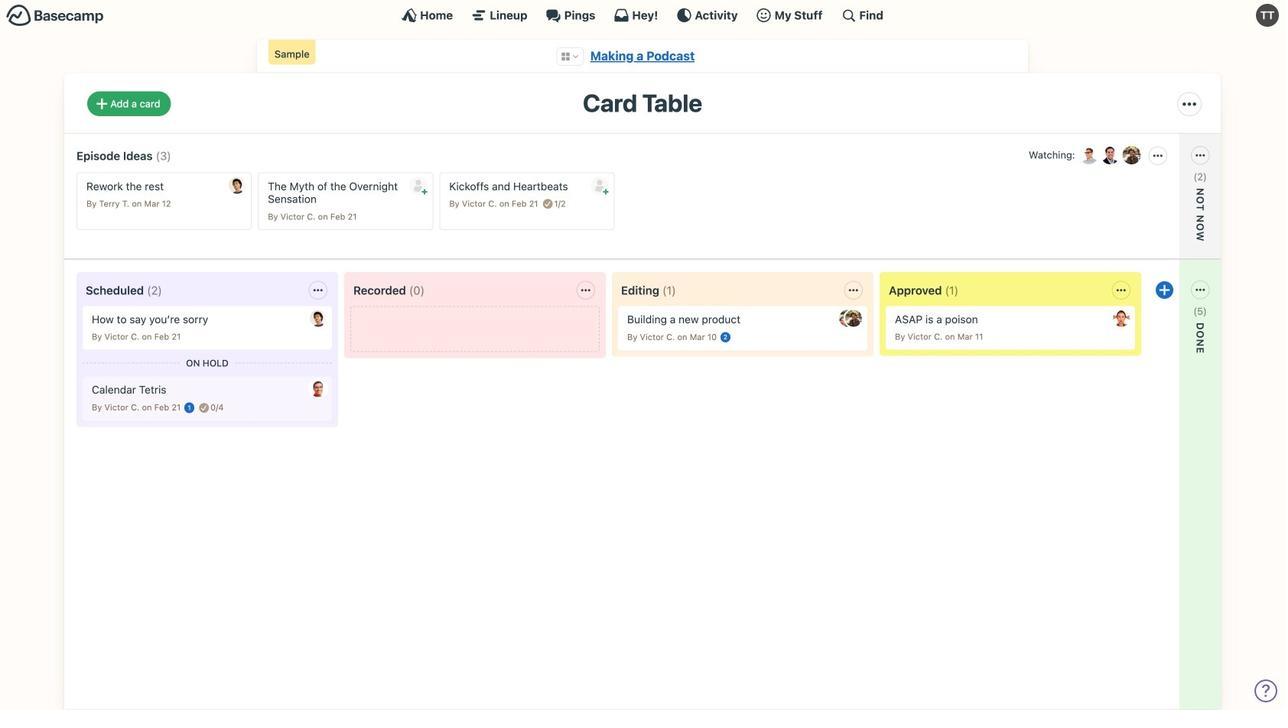 Task type: vqa. For each thing, say whether or not it's contained in the screenshot.
DOS
no



Task type: describe. For each thing, give the bounding box(es) containing it.
on mar 11 element
[[945, 332, 983, 342]]

jennifer young image
[[839, 310, 856, 327]]

main element
[[0, 0, 1285, 30]]

switch accounts image
[[6, 4, 104, 28]]

breadcrumb element
[[257, 40, 1028, 73]]

victor cooper image
[[1078, 144, 1100, 166]]

0 horizontal spatial nicole katz image
[[845, 310, 862, 327]]

jared davis image
[[310, 310, 327, 327]]

josh fiske image
[[1100, 144, 1121, 166]]

on mar 12 element
[[132, 199, 171, 209]]

keyboard shortcut: ⌘ + / image
[[841, 8, 856, 23]]



Task type: locate. For each thing, give the bounding box(es) containing it.
0 vertical spatial nicole katz image
[[1121, 144, 1143, 166]]

1 vertical spatial nicole katz image
[[845, 310, 862, 327]]

nicole katz image
[[1121, 144, 1143, 166], [845, 310, 862, 327]]

None submit
[[409, 177, 428, 195], [591, 177, 609, 195], [1099, 195, 1206, 214], [1099, 330, 1206, 349], [409, 177, 428, 195], [591, 177, 609, 195], [1099, 195, 1206, 214], [1099, 330, 1206, 349]]

terry turtle image
[[1256, 4, 1279, 27]]

1 horizontal spatial nicole katz image
[[1121, 144, 1143, 166]]

annie bryan image
[[1113, 310, 1130, 327]]

steve marsh image
[[310, 381, 327, 397]]

jared davis image
[[229, 177, 246, 194]]

on feb 21 element
[[499, 199, 538, 209], [318, 212, 357, 222], [142, 332, 181, 342], [142, 403, 181, 413]]

on mar 10 element
[[677, 332, 717, 342]]



